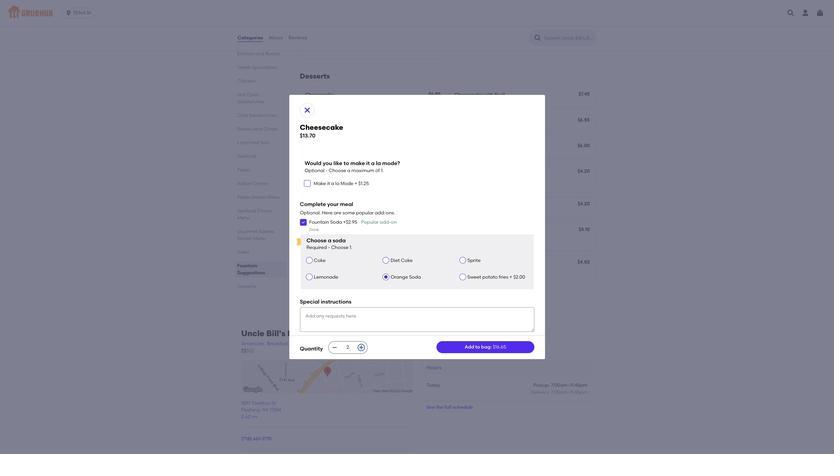 Task type: locate. For each thing, give the bounding box(es) containing it.
diet coke
[[391, 258, 413, 264]]

1 vertical spatial fountain
[[237, 263, 258, 269]]

club
[[237, 112, 248, 118]]

pickup:
[[534, 383, 550, 389]]

1 vertical spatial $4.20
[[578, 201, 590, 207]]

pasta up italian
[[237, 167, 250, 173]]

1 vertical spatial pasta
[[237, 194, 250, 200]]

0 horizontal spatial desserts
[[237, 284, 257, 289]]

sandwiches inside uncle bill's diner menu info american, breakfast, dinner, lunch specials, salads, sandwiches $$$$$
[[365, 341, 392, 347]]

+
[[355, 181, 358, 187], [343, 220, 346, 225], [510, 274, 513, 280]]

0 horizontal spatial fountain
[[237, 263, 258, 269]]

turnover
[[320, 202, 340, 208]]

fries
[[499, 274, 509, 280]]

sandwiches down open
[[237, 99, 265, 104]]

$4.20 button
[[451, 165, 595, 192], [451, 198, 595, 218]]

1 coke from the left
[[314, 258, 326, 264]]

1 $4.20 from the top
[[578, 169, 590, 174]]

0 vertical spatial 1.
[[381, 168, 384, 174]]

soda
[[330, 220, 342, 225], [409, 274, 421, 280]]

sides
[[237, 249, 249, 255]]

$4.20 button for pie
[[451, 165, 595, 192]]

hot open sandwiches
[[237, 92, 265, 104]]

it right make
[[327, 181, 330, 187]]

and left sea
[[250, 140, 259, 145]]

to right like
[[344, 160, 349, 167]]

$4.20 up "$5.10"
[[578, 201, 590, 207]]

1 vertical spatial $4.20 button
[[451, 198, 595, 218]]

reviews button
[[288, 26, 308, 50]]

seafood for seafood
[[237, 153, 256, 159]]

it inside would you like to make it a la mode? optional - choose a maximum of 1.
[[367, 160, 370, 167]]

cheese
[[250, 24, 267, 29]]

see the full schedule button
[[421, 402, 479, 414]]

0 vertical spatial add-
[[375, 210, 386, 216]]

banana split
[[305, 43, 335, 48]]

orange
[[391, 274, 408, 280]]

$4.50
[[578, 259, 590, 265]]

0 horizontal spatial to
[[344, 160, 349, 167]]

7:00am–11:45pm right delivery: at the right
[[551, 390, 588, 395]]

complete your meal optional. here are some popular add-ons.
[[300, 201, 395, 216]]

menu up lunch specials, button
[[311, 329, 333, 338]]

cheesecake up 7 layer cake
[[305, 92, 334, 98]]

and for steaks
[[254, 126, 263, 132]]

seafood inside seafood dinner menu
[[237, 208, 256, 214]]

0 horizontal spatial -
[[326, 168, 328, 174]]

1 horizontal spatial -
[[328, 245, 330, 251]]

gourmet sautes dinner menu
[[237, 229, 274, 241]]

2 vertical spatial choose
[[331, 245, 349, 251]]

a up maximum
[[371, 160, 375, 167]]

0 vertical spatial 7:00am–11:45pm
[[551, 383, 588, 389]]

pasta for pasta
[[237, 167, 250, 173]]

- right pie
[[326, 168, 328, 174]]

gourmet
[[237, 229, 258, 234]]

0 vertical spatial $4.20
[[578, 169, 590, 174]]

coke right diet
[[401, 258, 413, 264]]

chocolate horn
[[305, 228, 342, 233]]

1. right of
[[381, 168, 384, 174]]

,
[[260, 408, 261, 413]]

dinner
[[251, 194, 266, 200], [258, 208, 272, 214], [237, 236, 252, 241]]

Input item quantity number field
[[341, 342, 355, 354]]

soda for orange
[[409, 274, 421, 280]]

steaks and chops
[[237, 126, 278, 132]]

1 horizontal spatial soda
[[409, 274, 421, 280]]

pasta
[[237, 167, 250, 173], [237, 194, 250, 200]]

dinner,
[[292, 341, 308, 347]]

steaks
[[237, 126, 252, 132]]

search icon image
[[534, 34, 542, 42]]

cheesecake up $13.70
[[300, 123, 343, 132]]

pie
[[317, 169, 324, 175]]

seafood down pasta dinner menu
[[237, 208, 256, 214]]

0 horizontal spatial it
[[327, 181, 330, 187]]

Search Uncle Bill's Diner search field
[[544, 35, 595, 41]]

1 horizontal spatial fruit
[[495, 92, 505, 98]]

stratton
[[252, 401, 271, 407]]

0 horizontal spatial st
[[87, 10, 91, 16]]

2 horizontal spatial +
[[510, 274, 513, 280]]

$7.45
[[579, 91, 590, 97]]

0 vertical spatial $4.20 button
[[451, 165, 595, 192]]

1 seafood from the top
[[237, 153, 256, 159]]

1 horizontal spatial +
[[355, 181, 358, 187]]

fountain up suggestions
[[237, 263, 258, 269]]

about
[[269, 35, 283, 41]]

1 pasta from the top
[[237, 167, 250, 173]]

1 horizontal spatial fountain
[[309, 220, 329, 225]]

see
[[427, 405, 435, 410]]

blueberry
[[321, 179, 343, 184]]

0 vertical spatial choose
[[329, 168, 346, 174]]

schedule
[[453, 405, 473, 410]]

2 vertical spatial sandwiches
[[365, 341, 392, 347]]

1 7:00am–11:45pm from the top
[[551, 383, 588, 389]]

menu inside uncle bill's diner menu info american, breakfast, dinner, lunch specials, salads, sandwiches $$$$$
[[311, 329, 333, 338]]

1 vertical spatial st
[[272, 401, 276, 407]]

soda up the horn
[[330, 220, 342, 225]]

1 vertical spatial 7:00am–11:45pm
[[551, 390, 588, 395]]

1. up the cream.
[[350, 245, 353, 251]]

1 vertical spatial dinner
[[258, 208, 272, 214]]

0 vertical spatial la
[[376, 160, 381, 167]]

la up of
[[376, 160, 381, 167]]

bag:
[[482, 345, 492, 350]]

$6.55 button
[[451, 114, 595, 134]]

pasta dinner menu
[[237, 194, 280, 200]]

special instructions
[[300, 299, 352, 305]]

add- inside complete your meal optional. here are some popular add-ons.
[[375, 210, 386, 216]]

$2.00
[[514, 274, 526, 280]]

choose down soda
[[331, 245, 349, 251]]

coke up whipped
[[314, 258, 326, 264]]

0 vertical spatial and
[[255, 51, 264, 56]]

1 vertical spatial soda
[[409, 274, 421, 280]]

0 vertical spatial dinner
[[251, 194, 266, 200]]

required
[[307, 245, 327, 251]]

2 vertical spatial dinner
[[237, 236, 252, 241]]

uncle
[[241, 329, 265, 338]]

1 vertical spatial seafood
[[237, 208, 256, 214]]

1 horizontal spatial coke
[[401, 258, 413, 264]]

0 horizontal spatial soda
[[330, 220, 342, 225]]

2 $4.20 from the top
[[578, 201, 590, 207]]

menu down sautes
[[253, 236, 266, 241]]

+ left $1.25
[[355, 181, 358, 187]]

and left 'chops'
[[254, 126, 263, 132]]

lunch specials, button
[[309, 340, 345, 348]]

$4.20 for fruit pie
[[578, 169, 590, 174]]

dinner down pasta dinner menu
[[258, 208, 272, 214]]

suggestions
[[237, 270, 265, 276]]

fountain inside fountain suggestions
[[237, 263, 258, 269]]

diner
[[288, 329, 309, 338]]

- right the required on the left bottom of the page
[[328, 245, 330, 251]]

1 $4.20 button from the top
[[451, 165, 595, 192]]

1 horizontal spatial st
[[272, 401, 276, 407]]

seafood for seafood dinner menu
[[237, 208, 256, 214]]

soda for fountain
[[330, 220, 342, 225]]

add-
[[375, 210, 386, 216], [380, 220, 391, 225]]

to right add
[[476, 345, 480, 350]]

2 vertical spatial and
[[250, 140, 259, 145]]

$5.10
[[579, 227, 590, 233]]

st right 123rd
[[87, 10, 91, 16]]

$4.20 button down the $6.00 button
[[451, 165, 595, 192]]

fountain up chocolate
[[309, 220, 329, 225]]

the
[[436, 405, 444, 410]]

0 horizontal spatial coke
[[314, 258, 326, 264]]

$6.00
[[578, 143, 590, 149]]

1 horizontal spatial desserts
[[300, 72, 330, 80]]

pasta down italian
[[237, 194, 250, 200]]

add
[[465, 345, 475, 350]]

1 horizontal spatial 1.
[[381, 168, 384, 174]]

1 horizontal spatial la
[[376, 160, 381, 167]]

11354
[[270, 408, 281, 413]]

choose down like
[[329, 168, 346, 174]]

specials,
[[324, 341, 345, 347]]

make
[[351, 160, 365, 167]]

apple turnover
[[305, 202, 340, 208]]

0 horizontal spatial la
[[335, 181, 340, 187]]

st inside "3017 stratton st flushing , ny 11354 0.60 mi"
[[272, 401, 276, 407]]

1 vertical spatial 1.
[[350, 245, 353, 251]]

or
[[344, 179, 348, 184]]

soda right orange
[[409, 274, 421, 280]]

+ right fries
[[510, 274, 513, 280]]

svg image
[[787, 9, 795, 17], [303, 106, 311, 114], [306, 182, 310, 186], [359, 345, 364, 351]]

you
[[323, 160, 332, 167]]

1 vertical spatial and
[[254, 126, 263, 132]]

1 horizontal spatial it
[[367, 160, 370, 167]]

soda
[[333, 237, 346, 244]]

0 vertical spatial fountain
[[309, 220, 329, 225]]

and for entrees
[[255, 51, 264, 56]]

2 seafood from the top
[[237, 208, 256, 214]]

it up maximum
[[367, 160, 370, 167]]

0 vertical spatial seafood
[[237, 153, 256, 159]]

dinner inside seafood dinner menu
[[258, 208, 272, 214]]

menu up gourmet
[[237, 215, 250, 221]]

fruit right with
[[495, 92, 505, 98]]

add- down ons.
[[380, 220, 391, 225]]

would you like to make it a la mode? optional - choose a maximum of 1.
[[305, 160, 400, 174]]

desserts down suggestions
[[237, 284, 257, 289]]

menu down corner
[[267, 194, 280, 200]]

a right make
[[331, 181, 334, 187]]

special
[[300, 299, 320, 305]]

0 vertical spatial it
[[367, 160, 370, 167]]

dinner down corner
[[251, 194, 266, 200]]

2 pasta from the top
[[237, 194, 250, 200]]

0 vertical spatial pasta
[[237, 167, 250, 173]]

fountain for fountain suggestions
[[237, 263, 258, 269]]

american,
[[242, 341, 265, 347]]

+ down some
[[343, 220, 346, 225]]

and left roasts
[[255, 51, 264, 56]]

1. inside would you like to make it a la mode? optional - choose a maximum of 1.
[[381, 168, 384, 174]]

$4.20 down the $6.00 at the top right
[[578, 169, 590, 174]]

0 vertical spatial to
[[344, 160, 349, 167]]

coke
[[314, 258, 326, 264], [401, 258, 413, 264]]

fruit
[[495, 92, 505, 98], [305, 169, 316, 175]]

add- up popular add-on
[[375, 210, 386, 216]]

choose up the required on the left bottom of the page
[[307, 237, 327, 244]]

0 vertical spatial soda
[[330, 220, 342, 225]]

cheesecake left with
[[455, 92, 483, 98]]

optional.
[[300, 210, 321, 216]]

sandwiches up the steaks and chops
[[249, 112, 277, 118]]

entrees and roasts
[[237, 51, 281, 56]]

(718) 661-1770 button
[[241, 436, 272, 443]]

0 horizontal spatial +
[[343, 220, 346, 225]]

$4.20 button for turnover
[[451, 198, 595, 218]]

0 vertical spatial -
[[326, 168, 328, 174]]

seafood down land
[[237, 153, 256, 159]]

3017 stratton st flushing , ny 11354 0.60 mi
[[241, 401, 281, 420]]

fruit down would
[[305, 169, 316, 175]]

flushing
[[241, 408, 260, 413]]

1 horizontal spatial to
[[476, 345, 480, 350]]

pickup: 7:00am–11:45pm delivery: 7:00am–11:45pm
[[531, 383, 588, 395]]

1 vertical spatial -
[[328, 245, 330, 251]]

dinner down gourmet
[[237, 236, 252, 241]]

desserts down banana
[[300, 72, 330, 80]]

a left soda
[[328, 237, 332, 244]]

2 $4.20 button from the top
[[451, 198, 595, 218]]

menu inside seafood dinner menu
[[237, 215, 250, 221]]

see the full schedule
[[427, 405, 473, 410]]

$6.55
[[578, 117, 590, 123]]

0 horizontal spatial 1.
[[350, 245, 353, 251]]

st
[[87, 10, 91, 16], [272, 401, 276, 407]]

quantity
[[300, 346, 323, 352]]

sandwiches right salads,
[[365, 341, 392, 347]]

0 horizontal spatial fruit
[[305, 169, 316, 175]]

$13.70
[[300, 133, 316, 139]]

sea
[[260, 140, 269, 145]]

st up 11354
[[272, 401, 276, 407]]

0 vertical spatial st
[[87, 10, 91, 16]]

desserts
[[300, 72, 330, 80], [237, 284, 257, 289]]

1 vertical spatial desserts
[[237, 284, 257, 289]]

orange soda
[[391, 274, 421, 280]]

0 vertical spatial +
[[355, 181, 358, 187]]

la left or
[[335, 181, 340, 187]]

$4.20 button up $5.10 button
[[451, 198, 595, 218]]

like
[[334, 160, 343, 167]]

1 vertical spatial it
[[327, 181, 330, 187]]

7:00am–11:45pm right pickup:
[[551, 383, 588, 389]]

$6.85
[[429, 91, 441, 97]]

svg image
[[817, 9, 825, 17], [65, 10, 72, 16], [301, 221, 305, 225], [332, 345, 337, 351]]

$16.65
[[493, 345, 507, 350]]

apple,
[[305, 179, 320, 184]]



Task type: vqa. For each thing, say whether or not it's contained in the screenshot.
'BREAKFAST,' button
yes



Task type: describe. For each thing, give the bounding box(es) containing it.
1770
[[262, 436, 272, 442]]

1 vertical spatial sandwiches
[[249, 112, 277, 118]]

7 layer cake button
[[301, 114, 445, 134]]

$4.20 for apple turnover
[[578, 201, 590, 207]]

fountain soda + $2.95
[[309, 220, 358, 225]]

0 vertical spatial fruit
[[495, 92, 505, 98]]

sweet
[[468, 274, 482, 280]]

with whipped cream.
[[305, 270, 354, 275]]

st inside button
[[87, 10, 91, 16]]

with
[[305, 270, 316, 275]]

drink
[[309, 228, 319, 232]]

la inside would you like to make it a la mode? optional - choose a maximum of 1.
[[376, 160, 381, 167]]

cheesecake for cheesecake
[[305, 92, 334, 98]]

mode
[[341, 181, 354, 187]]

club sandwiches
[[237, 112, 277, 118]]

bill's
[[267, 329, 286, 338]]

1 vertical spatial fruit
[[305, 169, 316, 175]]

reviews
[[289, 35, 307, 41]]

$2.95
[[346, 220, 358, 225]]

popular add-on
[[361, 220, 397, 225]]

hours
[[427, 365, 442, 371]]

1 vertical spatial +
[[343, 220, 346, 225]]

0 vertical spatial sandwiches
[[237, 99, 265, 104]]

full
[[445, 405, 452, 410]]

potato
[[483, 274, 498, 280]]

menu inside gourmet sautes dinner menu
[[253, 236, 266, 241]]

7
[[305, 118, 308, 124]]

philly
[[237, 24, 249, 29]]

add to bag: $16.65
[[465, 345, 507, 350]]

(718)
[[241, 436, 252, 442]]

cheesecake $13.70
[[300, 123, 343, 139]]

cherry.
[[350, 179, 365, 184]]

open
[[247, 92, 259, 97]]

today
[[427, 383, 440, 389]]

on
[[391, 220, 397, 225]]

dinner, button
[[292, 340, 308, 348]]

whipped
[[317, 270, 337, 275]]

dinner for pasta
[[251, 194, 266, 200]]

1 vertical spatial add-
[[380, 220, 391, 225]]

italian corner
[[237, 181, 268, 186]]

make it a la mode + $1.25
[[314, 181, 369, 187]]

your
[[327, 201, 339, 208]]

land
[[237, 140, 249, 145]]

cheesecake for cheesecake $13.70
[[300, 123, 343, 132]]

chocolate horn button
[[301, 223, 445, 250]]

sprite
[[468, 258, 481, 264]]

corner
[[253, 181, 268, 186]]

svg image inside main navigation 'navigation'
[[787, 9, 795, 17]]

1 vertical spatial to
[[476, 345, 480, 350]]

cheesecake for cheesecake with fruit
[[455, 92, 483, 98]]

roasts
[[265, 51, 281, 56]]

2 coke from the left
[[401, 258, 413, 264]]

2 7:00am–11:45pm from the top
[[551, 390, 588, 395]]

svg image inside the 123rd st button
[[65, 10, 72, 16]]

greek
[[237, 64, 251, 70]]

- inside choose a soda required - choose 1.
[[328, 245, 330, 251]]

land and sea
[[237, 140, 269, 145]]

here
[[322, 210, 333, 216]]

apple turnover button
[[301, 198, 445, 218]]

fountain for fountain soda + $2.95
[[309, 220, 329, 225]]

chicken
[[237, 78, 256, 84]]

jello
[[305, 260, 316, 266]]

steak
[[268, 24, 281, 29]]

uncle bill's diner menu info american, breakfast, dinner, lunch specials, salads, sandwiches $$$$$
[[241, 329, 392, 354]]

apple, blueberry or cherry.
[[305, 179, 365, 184]]

categories button
[[237, 26, 264, 50]]

and for land
[[250, 140, 259, 145]]

choose inside would you like to make it a la mode? optional - choose a maximum of 1.
[[329, 168, 346, 174]]

some
[[343, 210, 355, 216]]

dinner inside gourmet sautes dinner menu
[[237, 236, 252, 241]]

Special instructions text field
[[300, 307, 535, 332]]

with
[[484, 92, 494, 98]]

salads, button
[[346, 340, 363, 348]]

salads,
[[347, 341, 363, 347]]

choose a soda required - choose 1.
[[307, 237, 353, 251]]

breakfast, button
[[267, 340, 290, 348]]

- inside would you like to make it a la mode? optional - choose a maximum of 1.
[[326, 168, 328, 174]]

123rd st button
[[61, 8, 98, 18]]

diet
[[391, 258, 400, 264]]

a up or
[[347, 168, 351, 174]]

lemonade
[[314, 274, 339, 280]]

instructions
[[321, 299, 352, 305]]

apple
[[305, 202, 319, 208]]

$$$$$
[[241, 348, 254, 354]]

categories
[[238, 35, 263, 41]]

to inside would you like to make it a la mode? optional - choose a maximum of 1.
[[344, 160, 349, 167]]

would
[[305, 160, 322, 167]]

a inside choose a soda required - choose 1.
[[328, 237, 332, 244]]

$1.25
[[359, 181, 369, 187]]

pasta for pasta dinner menu
[[237, 194, 250, 200]]

greek specialties
[[237, 64, 277, 70]]

7 layer cake
[[305, 118, 335, 124]]

popular
[[361, 220, 379, 225]]

2 vertical spatial +
[[510, 274, 513, 280]]

1. inside choose a soda required - choose 1.
[[350, 245, 353, 251]]

0 vertical spatial desserts
[[300, 72, 330, 80]]

layer
[[309, 118, 322, 124]]

hot
[[237, 92, 246, 97]]

optional
[[305, 168, 325, 174]]

horn
[[331, 228, 342, 233]]

dinner for seafood
[[258, 208, 272, 214]]

complete
[[300, 201, 326, 208]]

ons.
[[386, 210, 395, 216]]

banana split button
[[301, 38, 445, 58]]

main navigation navigation
[[0, 0, 835, 26]]

chocolate
[[305, 228, 330, 233]]

cake
[[323, 118, 335, 124]]

are
[[334, 210, 342, 216]]

1 vertical spatial choose
[[307, 237, 327, 244]]

ny
[[262, 408, 269, 413]]

1 vertical spatial la
[[335, 181, 340, 187]]



